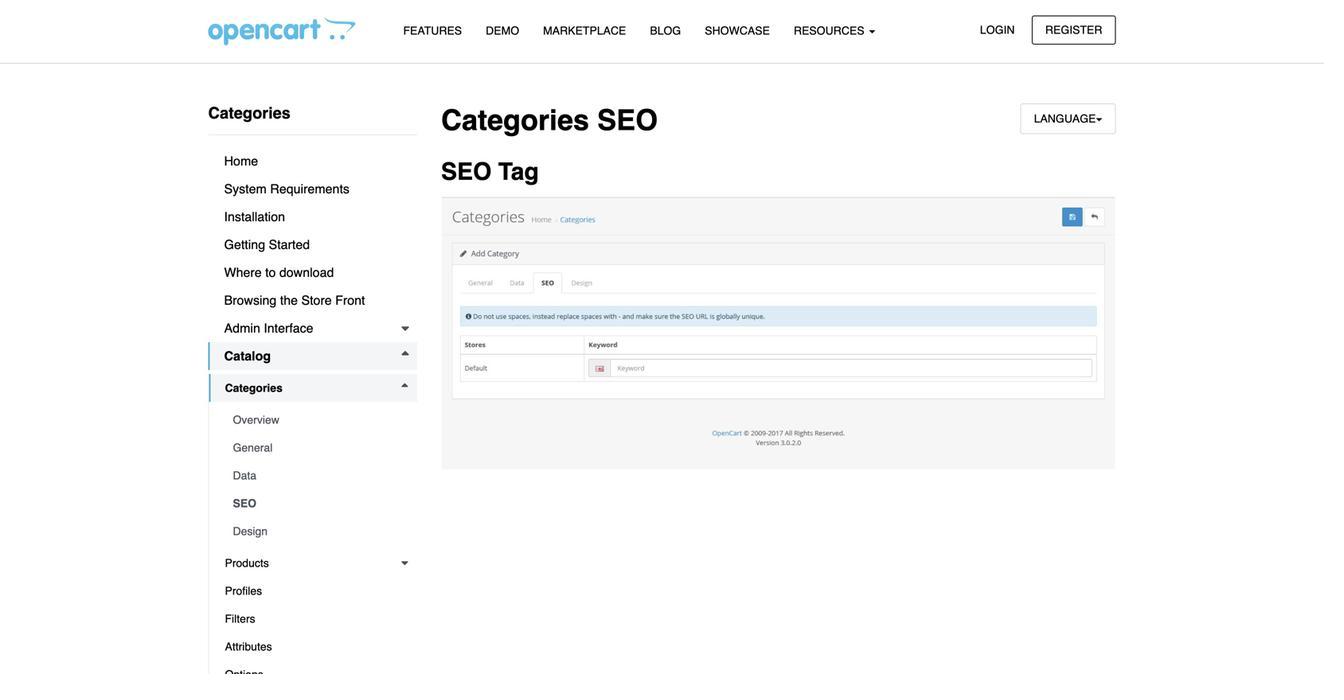Task type: describe. For each thing, give the bounding box(es) containing it.
download
[[279, 265, 334, 280]]

the
[[280, 293, 298, 308]]

admin
[[224, 321, 260, 336]]

demo link
[[474, 17, 531, 45]]

marketplace link
[[531, 17, 638, 45]]

resources link
[[782, 17, 888, 45]]

blog link
[[638, 17, 693, 45]]

showcase link
[[693, 17, 782, 45]]

categories for categories link
[[225, 382, 283, 395]]

getting
[[224, 237, 265, 252]]

general
[[233, 442, 273, 454]]

2 horizontal spatial seo
[[597, 104, 658, 137]]

attributes link
[[209, 633, 417, 661]]

categories up home
[[208, 104, 291, 122]]

browsing
[[224, 293, 277, 308]]

getting started link
[[208, 231, 417, 259]]

data
[[233, 469, 256, 482]]

showcase
[[705, 24, 770, 37]]

login link
[[967, 16, 1028, 45]]

seo for seo tag
[[441, 158, 492, 186]]

catalog
[[224, 349, 271, 364]]

tag
[[498, 158, 539, 186]]

data link
[[217, 462, 417, 490]]

login
[[980, 23, 1015, 36]]

home link
[[208, 147, 417, 175]]

front
[[335, 293, 365, 308]]

opencart - open source shopping cart solution image
[[208, 17, 356, 45]]

overview link
[[217, 406, 417, 434]]

store
[[301, 293, 332, 308]]

blog
[[650, 24, 681, 37]]

profiles
[[225, 585, 262, 598]]

features link
[[391, 17, 474, 45]]

seo tag
[[441, 158, 539, 186]]

seo for seo link
[[233, 497, 256, 510]]

getting started
[[224, 237, 310, 252]]

filters link
[[209, 605, 417, 633]]

system requirements
[[224, 182, 349, 196]]

interface
[[264, 321, 313, 336]]

overview
[[233, 414, 279, 426]]

seo link
[[217, 490, 417, 518]]

browsing the store front link
[[208, 287, 417, 315]]

general link
[[217, 434, 417, 462]]

where to download
[[224, 265, 334, 280]]



Task type: locate. For each thing, give the bounding box(es) containing it.
0 horizontal spatial seo
[[233, 497, 256, 510]]

admin interface link
[[208, 315, 417, 342]]

register
[[1046, 23, 1103, 36]]

2 vertical spatial seo
[[233, 497, 256, 510]]

home
[[224, 154, 258, 168]]

catalog link
[[208, 342, 417, 370]]

language button
[[1021, 104, 1116, 134]]

categories link
[[209, 374, 417, 402]]

1 horizontal spatial seo
[[441, 158, 492, 186]]

where
[[224, 265, 262, 280]]

filters
[[225, 613, 255, 626]]

installation link
[[208, 203, 417, 231]]

installation
[[224, 209, 285, 224]]

design link
[[217, 518, 417, 545]]

design
[[233, 525, 268, 538]]

features
[[403, 24, 462, 37]]

demo
[[486, 24, 519, 37]]

started
[[269, 237, 310, 252]]

system requirements link
[[208, 175, 417, 203]]

system
[[224, 182, 267, 196]]

resources
[[794, 24, 868, 37]]

0 vertical spatial seo
[[597, 104, 658, 137]]

seo
[[597, 104, 658, 137], [441, 158, 492, 186], [233, 497, 256, 510]]

browsing the store front
[[224, 293, 365, 308]]

marketplace
[[543, 24, 626, 37]]

categories up tag
[[441, 104, 589, 137]]

1 vertical spatial seo
[[441, 158, 492, 186]]

admin interface
[[224, 321, 313, 336]]

category - seo tag image
[[441, 196, 1116, 471]]

attributes
[[225, 641, 272, 653]]

language
[[1034, 112, 1096, 125]]

where to download link
[[208, 259, 417, 287]]

requirements
[[270, 182, 349, 196]]

categories seo
[[441, 104, 658, 137]]

to
[[265, 265, 276, 280]]

register link
[[1032, 16, 1116, 45]]

products
[[225, 557, 269, 570]]

profiles link
[[209, 577, 417, 605]]

categories for categories seo
[[441, 104, 589, 137]]

categories up overview
[[225, 382, 283, 395]]

categories
[[208, 104, 291, 122], [441, 104, 589, 137], [225, 382, 283, 395]]

products link
[[209, 549, 417, 577]]



Task type: vqa. For each thing, say whether or not it's contained in the screenshot.
"Admin"
yes



